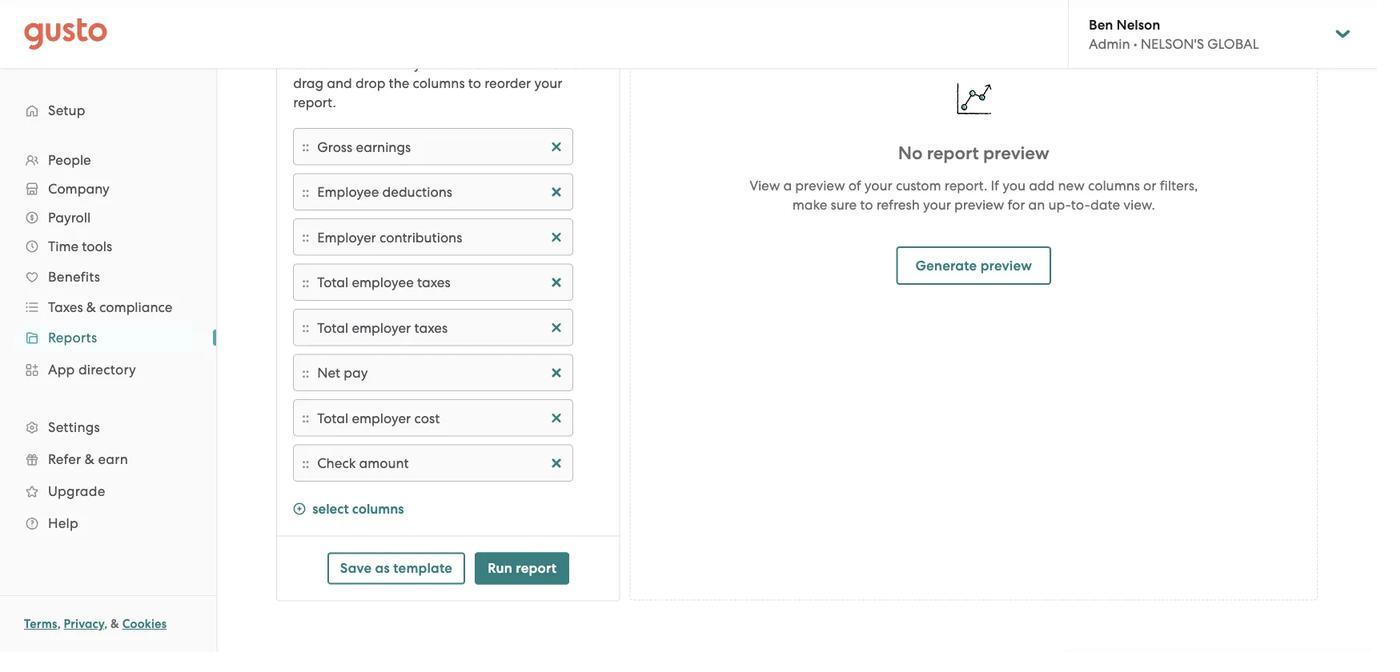 Task type: describe. For each thing, give the bounding box(es) containing it.
of
[[848, 178, 861, 194]]

ben nelson admin • nelson's global
[[1089, 16, 1259, 52]]

upgrade
[[48, 484, 105, 500]]

2 , from the left
[[104, 617, 108, 632]]

1 , from the left
[[57, 617, 61, 632]]

net pay
[[317, 365, 368, 381]]

:: for check amount
[[302, 456, 309, 472]]

people
[[48, 152, 91, 168]]

employee
[[317, 184, 379, 200]]

1 horizontal spatial the
[[389, 76, 409, 92]]

save as template button
[[327, 553, 465, 585]]

terms , privacy , & cookies
[[24, 617, 167, 632]]

column content element containing total employer taxes
[[317, 318, 565, 338]]

refer & earn link
[[16, 445, 200, 474]]

select columns button
[[293, 500, 404, 521]]

select columns
[[312, 501, 404, 518]]

column content element containing check amount
[[317, 454, 565, 473]]

cookies
[[122, 617, 167, 632]]

up-
[[1048, 197, 1071, 213]]

pay
[[344, 365, 368, 381]]

terms
[[24, 617, 57, 632]]

privacy link
[[64, 617, 104, 632]]

employee deductions
[[317, 184, 452, 200]]

app directory link
[[16, 355, 200, 384]]

settings link
[[16, 413, 200, 442]]

admin
[[1089, 36, 1130, 52]]

a
[[783, 178, 792, 194]]

settings
[[48, 420, 100, 436]]

report. inside select the columns you want to include. you can drag and drop the columns to reorder your report.
[[293, 95, 336, 111]]

taxes for total employee taxes
[[417, 275, 451, 291]]

gross
[[317, 139, 353, 155]]

1 horizontal spatial your
[[865, 178, 892, 194]]

people button
[[16, 146, 200, 175]]

2 vertical spatial &
[[111, 617, 119, 632]]

columns inside the view a preview of your custom report. if you add new columns or filters, make sure to refresh your preview for an up-to-date view.
[[1088, 178, 1140, 194]]

taxes for total employer taxes
[[414, 320, 448, 336]]

employee
[[352, 275, 414, 291]]

column content element containing net pay
[[317, 364, 565, 383]]

sure
[[831, 197, 857, 213]]

check amount
[[317, 456, 409, 472]]

taxes & compliance button
[[16, 293, 200, 322]]

compliance
[[99, 299, 172, 315]]

for
[[1008, 197, 1025, 213]]

2 vertical spatial your
[[923, 197, 951, 213]]

drop
[[355, 76, 385, 92]]

add
[[1029, 178, 1055, 194]]

save
[[340, 560, 372, 577]]

ben
[[1089, 16, 1113, 33]]

columns inside button
[[352, 501, 404, 518]]

company
[[48, 181, 109, 197]]

employer
[[317, 230, 376, 246]]

columns up drop
[[359, 56, 411, 72]]

preview down 'if'
[[954, 197, 1004, 213]]

to-
[[1071, 197, 1090, 213]]

total for total employee taxes
[[317, 275, 348, 291]]

make
[[792, 197, 827, 213]]

cookies button
[[122, 615, 167, 634]]

gross earnings
[[317, 139, 411, 155]]

template
[[393, 560, 453, 577]]

generate preview
[[915, 257, 1032, 274]]

or
[[1143, 178, 1157, 194]]

custom
[[896, 178, 941, 194]]

•
[[1134, 36, 1137, 52]]

payroll
[[48, 210, 91, 226]]

amount
[[359, 456, 409, 472]]

employer for taxes
[[352, 320, 411, 336]]

no report preview
[[898, 143, 1050, 164]]

date
[[1090, 197, 1120, 213]]

upgrade link
[[16, 477, 200, 506]]

view
[[750, 178, 780, 194]]

reports
[[48, 330, 97, 346]]

save as template
[[340, 560, 453, 577]]

columns down want
[[413, 76, 465, 92]]

time
[[48, 239, 79, 255]]

directory
[[78, 362, 136, 378]]

include.
[[492, 56, 541, 72]]

taxes & compliance
[[48, 299, 172, 315]]

tools
[[82, 239, 112, 255]]

preview up 'if'
[[983, 143, 1050, 164]]

list containing people
[[0, 146, 216, 540]]

:: for employee deductions
[[302, 184, 309, 201]]

select
[[312, 501, 349, 518]]

you inside the view a preview of your custom report. if you add new columns or filters, make sure to refresh your preview for an up-to-date view.
[[1003, 178, 1026, 194]]



Task type: vqa. For each thing, say whether or not it's contained in the screenshot.
Column content element containing Gross earnings
yes



Task type: locate. For each thing, give the bounding box(es) containing it.
generate
[[915, 257, 977, 274]]

1 vertical spatial the
[[389, 76, 409, 92]]

1 vertical spatial your
[[865, 178, 892, 194]]

, left privacy
[[57, 617, 61, 632]]

total for total employer cost
[[317, 411, 348, 427]]

,
[[57, 617, 61, 632], [104, 617, 108, 632]]

2 vertical spatial to
[[860, 197, 873, 213]]

1 :: from the top
[[302, 139, 309, 155]]

:: for total employer taxes
[[302, 320, 309, 336]]

8 :: from the top
[[302, 456, 309, 472]]

preview up make
[[795, 178, 845, 194]]

column content element down contributions
[[317, 273, 565, 292]]

deductions
[[382, 184, 452, 200]]

0 vertical spatial report.
[[293, 95, 336, 111]]

total employee taxes
[[317, 275, 451, 291]]

3 total from the top
[[317, 411, 348, 427]]

taxes
[[417, 275, 451, 291], [414, 320, 448, 336]]

4 :: from the top
[[302, 275, 309, 291]]

benefits
[[48, 269, 100, 285]]

0 horizontal spatial report
[[516, 560, 557, 577]]

1 horizontal spatial ,
[[104, 617, 108, 632]]

you
[[414, 56, 437, 72], [1003, 178, 1026, 194]]

column content element containing total employer cost
[[317, 409, 565, 428]]

& for earn
[[85, 452, 95, 468]]

report
[[927, 143, 979, 164], [516, 560, 557, 577]]

0 horizontal spatial your
[[534, 76, 562, 92]]

run report button
[[475, 553, 569, 585]]

your down custom
[[923, 197, 951, 213]]

nelson
[[1117, 16, 1160, 33]]

report for run
[[516, 560, 557, 577]]

new
[[1058, 178, 1085, 194]]

0 vertical spatial total
[[317, 275, 348, 291]]

7 column content element from the top
[[317, 409, 565, 428]]

employer for cost
[[352, 411, 411, 427]]

employer contributions
[[317, 230, 462, 246]]

taxes
[[48, 299, 83, 315]]

1 total from the top
[[317, 275, 348, 291]]

your
[[534, 76, 562, 92], [865, 178, 892, 194], [923, 197, 951, 213]]

columns up date
[[1088, 178, 1140, 194]]

generate preview button
[[896, 247, 1051, 285]]

& left earn
[[85, 452, 95, 468]]

7 :: from the top
[[302, 410, 309, 427]]

taxes down 'total employee taxes'
[[414, 320, 448, 336]]

, left cookies
[[104, 617, 108, 632]]

2 total from the top
[[317, 320, 348, 336]]

:: for total employee taxes
[[302, 275, 309, 291]]

3 column content element from the top
[[317, 228, 565, 247]]

filters,
[[1160, 178, 1198, 194]]

total up check
[[317, 411, 348, 427]]

column content element down 'total employee taxes'
[[317, 318, 565, 338]]

0 horizontal spatial report.
[[293, 95, 336, 111]]

3 :: from the top
[[302, 229, 309, 246]]

drag
[[293, 76, 323, 92]]

reports link
[[16, 323, 200, 352]]

column content element
[[317, 138, 565, 157], [317, 183, 565, 202], [317, 228, 565, 247], [317, 273, 565, 292], [317, 318, 565, 338], [317, 364, 565, 383], [317, 409, 565, 428], [317, 454, 565, 473]]

&
[[86, 299, 96, 315], [85, 452, 95, 468], [111, 617, 119, 632]]

preview inside button
[[981, 257, 1032, 274]]

reorder
[[485, 76, 531, 92]]

and
[[327, 76, 352, 92]]

preview right generate
[[981, 257, 1032, 274]]

0 horizontal spatial the
[[335, 56, 355, 72]]

5 :: from the top
[[302, 320, 309, 336]]

select
[[293, 56, 331, 72]]

column content element up the deductions
[[317, 138, 565, 157]]

run
[[488, 560, 512, 577]]

you inside select the columns you want to include. you can drag and drop the columns to reorder your report.
[[414, 56, 437, 72]]

global
[[1208, 36, 1259, 52]]

help link
[[16, 509, 200, 538]]

column content element containing total employee taxes
[[317, 273, 565, 292]]

1 vertical spatial employer
[[352, 411, 411, 427]]

you left want
[[414, 56, 437, 72]]

taxes down contributions
[[417, 275, 451, 291]]

1 vertical spatial report
[[516, 560, 557, 577]]

1 vertical spatial total
[[317, 320, 348, 336]]

2 horizontal spatial your
[[923, 197, 951, 213]]

5 column content element from the top
[[317, 318, 565, 338]]

home image
[[24, 18, 107, 50]]

total employer taxes
[[317, 320, 448, 336]]

an
[[1028, 197, 1045, 213]]

& inside taxes & compliance dropdown button
[[86, 299, 96, 315]]

cost
[[414, 411, 440, 427]]

:: for total employer cost
[[302, 410, 309, 427]]

to down want
[[468, 76, 481, 92]]

4 column content element from the top
[[317, 273, 565, 292]]

0 horizontal spatial you
[[414, 56, 437, 72]]

total up net
[[317, 320, 348, 336]]

total
[[317, 275, 348, 291], [317, 320, 348, 336], [317, 411, 348, 427]]

0 vertical spatial report
[[927, 143, 979, 164]]

nelson's
[[1141, 36, 1204, 52]]

2 employer from the top
[[352, 411, 411, 427]]

0 vertical spatial your
[[534, 76, 562, 92]]

report. left 'if'
[[945, 178, 987, 194]]

1 horizontal spatial report.
[[945, 178, 987, 194]]

0 vertical spatial taxes
[[417, 275, 451, 291]]

1 column content element from the top
[[317, 138, 565, 157]]

view.
[[1123, 197, 1155, 213]]

2 vertical spatial total
[[317, 411, 348, 427]]

terms link
[[24, 617, 57, 632]]

to down of
[[860, 197, 873, 213]]

refresh
[[877, 197, 920, 213]]

list
[[0, 146, 216, 540]]

1 vertical spatial taxes
[[414, 320, 448, 336]]

& inside refer & earn link
[[85, 452, 95, 468]]

column content element down the deductions
[[317, 228, 565, 247]]

:: for gross earnings
[[302, 139, 309, 155]]

can
[[572, 56, 595, 72]]

to
[[476, 56, 489, 72], [468, 76, 481, 92], [860, 197, 873, 213]]

the
[[335, 56, 355, 72], [389, 76, 409, 92]]

0 vertical spatial you
[[414, 56, 437, 72]]

refer & earn
[[48, 452, 128, 468]]

report.
[[293, 95, 336, 111], [945, 178, 987, 194]]

report. down drag
[[293, 95, 336, 111]]

1 employer from the top
[[352, 320, 411, 336]]

column content element up cost
[[317, 364, 565, 383]]

company button
[[16, 175, 200, 203]]

report right no
[[927, 143, 979, 164]]

columns
[[359, 56, 411, 72], [413, 76, 465, 92], [1088, 178, 1140, 194], [352, 501, 404, 518]]

as
[[375, 560, 390, 577]]

0 vertical spatial the
[[335, 56, 355, 72]]

total for total employer taxes
[[317, 320, 348, 336]]

total down employer
[[317, 275, 348, 291]]

8 column content element from the top
[[317, 454, 565, 473]]

employer
[[352, 320, 411, 336], [352, 411, 411, 427]]

employer down employee
[[352, 320, 411, 336]]

column content element containing employer contributions
[[317, 228, 565, 247]]

preview
[[983, 143, 1050, 164], [795, 178, 845, 194], [954, 197, 1004, 213], [981, 257, 1032, 274]]

1 vertical spatial report.
[[945, 178, 987, 194]]

the right drop
[[389, 76, 409, 92]]

earn
[[98, 452, 128, 468]]

column content element down cost
[[317, 454, 565, 473]]

you right 'if'
[[1003, 178, 1026, 194]]

:: for net pay
[[302, 365, 309, 382]]

payroll button
[[16, 203, 200, 232]]

contributions
[[379, 230, 462, 246]]

to inside the view a preview of your custom report. if you add new columns or filters, make sure to refresh your preview for an up-to-date view.
[[860, 197, 873, 213]]

6 column content element from the top
[[317, 364, 565, 383]]

gusto navigation element
[[0, 69, 216, 565]]

0 vertical spatial employer
[[352, 320, 411, 336]]

to right want
[[476, 56, 489, 72]]

the up the and
[[335, 56, 355, 72]]

0 vertical spatial to
[[476, 56, 489, 72]]

your right of
[[865, 178, 892, 194]]

earnings
[[356, 139, 411, 155]]

setup link
[[16, 96, 200, 125]]

report for no
[[927, 143, 979, 164]]

employer up "amount"
[[352, 411, 411, 427]]

& right taxes
[[86, 299, 96, 315]]

time tools button
[[16, 232, 200, 261]]

1 vertical spatial &
[[85, 452, 95, 468]]

module__icon___go7vc image
[[293, 503, 306, 516]]

refer
[[48, 452, 81, 468]]

0 vertical spatial &
[[86, 299, 96, 315]]

view a preview of your custom report. if you add new columns or filters, make sure to refresh your preview for an up-to-date view.
[[750, 178, 1198, 213]]

if
[[991, 178, 999, 194]]

column content element up contributions
[[317, 183, 565, 202]]

column content element containing employee deductions
[[317, 183, 565, 202]]

columns down "amount"
[[352, 501, 404, 518]]

report. inside the view a preview of your custom report. if you add new columns or filters, make sure to refresh your preview for an up-to-date view.
[[945, 178, 987, 194]]

app directory
[[48, 362, 136, 378]]

benefits link
[[16, 263, 200, 291]]

report right run
[[516, 560, 557, 577]]

your down you at the top of page
[[534, 76, 562, 92]]

select the columns you want to include. you can drag and drop the columns to reorder your report.
[[293, 56, 595, 111]]

total employer cost
[[317, 411, 440, 427]]

setup
[[48, 102, 85, 118]]

want
[[440, 56, 473, 72]]

2 :: from the top
[[302, 184, 309, 201]]

column content element up "amount"
[[317, 409, 565, 428]]

1 horizontal spatial you
[[1003, 178, 1026, 194]]

& left cookies button
[[111, 617, 119, 632]]

0 horizontal spatial ,
[[57, 617, 61, 632]]

1 vertical spatial to
[[468, 76, 481, 92]]

2 column content element from the top
[[317, 183, 565, 202]]

your inside select the columns you want to include. you can drag and drop the columns to reorder your report.
[[534, 76, 562, 92]]

column content element containing gross earnings
[[317, 138, 565, 157]]

1 horizontal spatial report
[[927, 143, 979, 164]]

:: for employer contributions
[[302, 229, 309, 246]]

you
[[545, 56, 568, 72]]

time tools
[[48, 239, 112, 255]]

app
[[48, 362, 75, 378]]

& for compliance
[[86, 299, 96, 315]]

run report
[[488, 560, 557, 577]]

no
[[898, 143, 923, 164]]

6 :: from the top
[[302, 365, 309, 382]]

privacy
[[64, 617, 104, 632]]

report inside button
[[516, 560, 557, 577]]

1 vertical spatial you
[[1003, 178, 1026, 194]]



